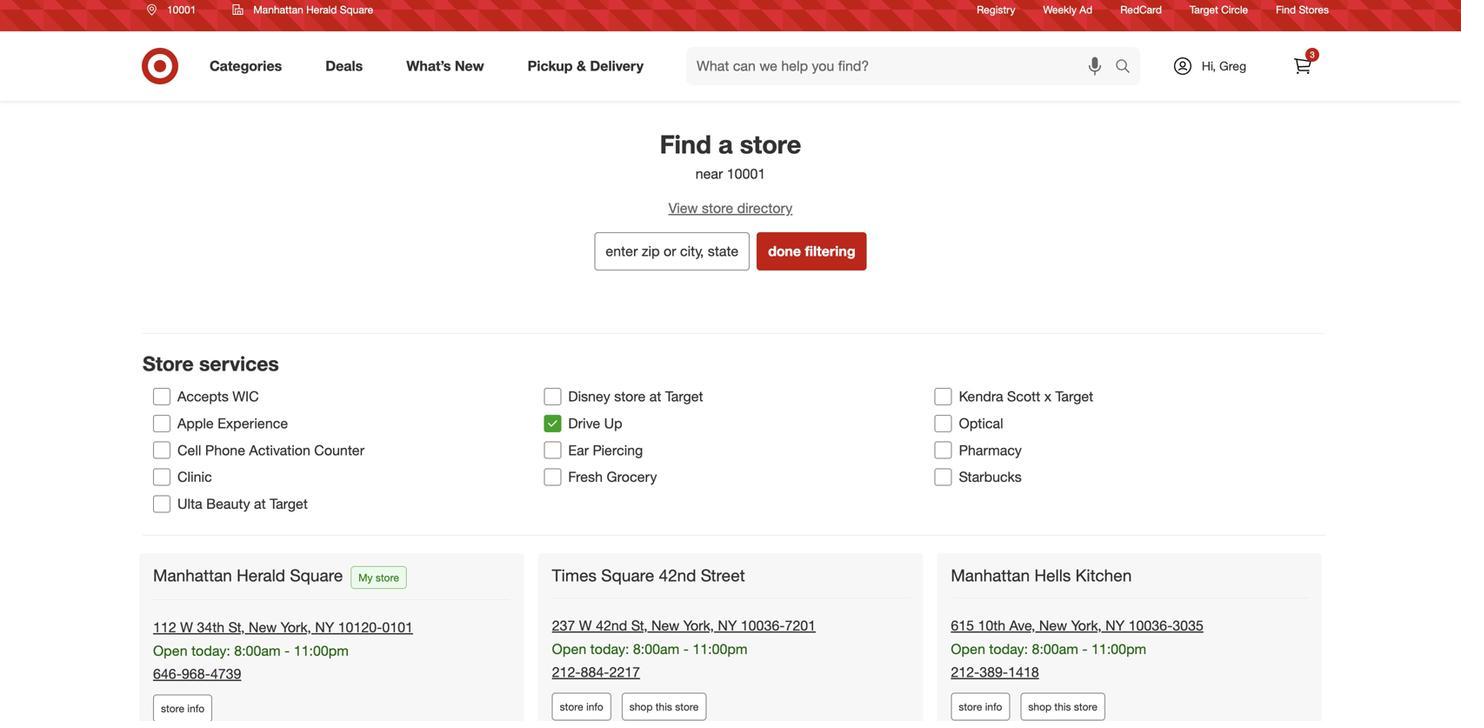 Task type: vqa. For each thing, say whether or not it's contained in the screenshot.
St, within the 112 W 34th St, New York, NY 10120-0101 Open today: 8:00am - 11:00pm 646-968-4739
yes



Task type: locate. For each thing, give the bounding box(es) containing it.
0 horizontal spatial find
[[660, 129, 712, 160]]

1 horizontal spatial 11:00pm
[[693, 641, 748, 658]]

deals link
[[311, 47, 385, 85]]

0 horizontal spatial shop this store
[[630, 700, 699, 713]]

new inside 615 10th ave, new york, ny 10036-3035 open today: 8:00am - 11:00pm 212-389-1418
[[1039, 617, 1068, 634]]

shop down 1418
[[1029, 700, 1052, 713]]

0 horizontal spatial -
[[285, 642, 290, 659]]

0 horizontal spatial w
[[180, 619, 193, 636]]

What can we help you find? suggestions appear below search field
[[686, 47, 1120, 85]]

0 horizontal spatial this
[[656, 700, 672, 713]]

shop this store down 1418
[[1029, 700, 1098, 713]]

fresh grocery
[[568, 469, 657, 486]]

open down the 615 at the bottom right of page
[[951, 641, 986, 658]]

0 horizontal spatial manhattan
[[153, 565, 232, 585]]

11:00pm inside 237 w 42nd st, new york, ny 10036-7201 open today: 8:00am - 11:00pm 212-884-2217
[[693, 641, 748, 658]]

11:00pm down 615 10th ave, new york, ny 10036-3035 link
[[1092, 641, 1147, 658]]

york, inside 237 w 42nd st, new york, ny 10036-7201 open today: 8:00am - 11:00pm 212-884-2217
[[684, 617, 714, 634]]

0 horizontal spatial york,
[[281, 619, 311, 636]]

2 horizontal spatial -
[[1083, 641, 1088, 658]]

Ear Piercing checkbox
[[544, 442, 561, 459]]

0 horizontal spatial 11:00pm
[[294, 642, 349, 659]]

hells
[[1035, 565, 1071, 585]]

this for square
[[656, 700, 672, 713]]

shop for hells
[[1029, 700, 1052, 713]]

3 link
[[1284, 47, 1322, 85]]

1 horizontal spatial york,
[[684, 617, 714, 634]]

34th
[[197, 619, 225, 636]]

1 horizontal spatial herald
[[306, 3, 337, 16]]

today:
[[590, 641, 629, 658], [989, 641, 1028, 658], [191, 642, 230, 659]]

herald up deals
[[306, 3, 337, 16]]

0 vertical spatial manhattan herald square
[[253, 3, 373, 16]]

store info for manhattan herald square
[[161, 702, 205, 715]]

1 shop this store from the left
[[630, 700, 699, 713]]

42nd right 237
[[596, 617, 627, 634]]

0 vertical spatial 10001
[[167, 3, 196, 16]]

Disney store at Target checkbox
[[544, 388, 561, 405]]

store info down 389- at the right of the page
[[959, 700, 1003, 713]]

store services
[[143, 351, 279, 376]]

1 horizontal spatial 212-
[[951, 664, 980, 681]]

0 vertical spatial herald
[[306, 3, 337, 16]]

open inside 112 w 34th st, new york, ny 10120-0101 open today: 8:00am - 11:00pm 646-968-4739
[[153, 642, 188, 659]]

new right 34th
[[249, 619, 277, 636]]

hi, greg
[[1202, 58, 1247, 74]]

w inside 237 w 42nd st, new york, ny 10036-7201 open today: 8:00am - 11:00pm 212-884-2217
[[579, 617, 592, 634]]

Pharmacy checkbox
[[935, 442, 952, 459]]

pickup & delivery link
[[513, 47, 666, 85]]

view
[[669, 200, 698, 217]]

2 horizontal spatial today:
[[989, 641, 1028, 658]]

services
[[199, 351, 279, 376]]

york, down kitchen
[[1071, 617, 1102, 634]]

1 horizontal spatial shop this store
[[1029, 700, 1098, 713]]

this down 615 10th ave, new york, ny 10036-3035 open today: 8:00am - 11:00pm 212-389-1418 at the bottom
[[1055, 700, 1071, 713]]

at right "beauty"
[[254, 495, 266, 512]]

shop this store button down 2217
[[622, 693, 707, 721]]

2 horizontal spatial 8:00am
[[1032, 641, 1079, 658]]

8:00am inside 237 w 42nd st, new york, ny 10036-7201 open today: 8:00am - 11:00pm 212-884-2217
[[633, 641, 680, 658]]

1 horizontal spatial w
[[579, 617, 592, 634]]

10036- down kitchen
[[1129, 617, 1173, 634]]

starbucks
[[959, 469, 1022, 486]]

st, up 2217
[[631, 617, 648, 634]]

store info down 968-
[[161, 702, 205, 715]]

shop this store button down 1418
[[1021, 693, 1106, 721]]

st, inside 112 w 34th st, new york, ny 10120-0101 open today: 8:00am - 11:00pm 646-968-4739
[[228, 619, 245, 636]]

phone
[[205, 442, 245, 459]]

manhattan herald square up deals
[[253, 3, 373, 16]]

info down 884-
[[586, 700, 604, 713]]

pharmacy
[[959, 442, 1022, 459]]

1 horizontal spatial open
[[552, 641, 587, 658]]

1 horizontal spatial info
[[586, 700, 604, 713]]

-
[[684, 641, 689, 658], [1083, 641, 1088, 658], [285, 642, 290, 659]]

w
[[579, 617, 592, 634], [180, 619, 193, 636]]

target
[[1190, 3, 1219, 16], [665, 388, 703, 405], [1056, 388, 1094, 405], [270, 495, 308, 512]]

manhattan up 34th
[[153, 565, 232, 585]]

0 vertical spatial at
[[650, 388, 662, 405]]

0 horizontal spatial at
[[254, 495, 266, 512]]

open for times square 42nd street
[[552, 641, 587, 658]]

open down 237
[[552, 641, 587, 658]]

shop this store for hells
[[1029, 700, 1098, 713]]

w right 112
[[180, 619, 193, 636]]

york,
[[684, 617, 714, 634], [1071, 617, 1102, 634], [281, 619, 311, 636]]

redcard
[[1121, 3, 1162, 16]]

8:00am
[[633, 641, 680, 658], [1032, 641, 1079, 658], [234, 642, 281, 659]]

- inside 237 w 42nd st, new york, ny 10036-7201 open today: 8:00am - 11:00pm 212-884-2217
[[684, 641, 689, 658]]

done
[[768, 243, 801, 260]]

2 shop this store from the left
[[1029, 700, 1098, 713]]

manhattan up 10th
[[951, 565, 1030, 585]]

store info down 884-
[[560, 700, 604, 713]]

kendra scott x target
[[959, 388, 1094, 405]]

212- down the 615 at the bottom right of page
[[951, 664, 980, 681]]

- down the 237 w 42nd st, new york, ny 10036-7201 link at the bottom
[[684, 641, 689, 658]]

manhattan for 615
[[951, 565, 1030, 585]]

1 horizontal spatial store info
[[560, 700, 604, 713]]

2 horizontal spatial ny
[[1106, 617, 1125, 634]]

store
[[740, 129, 802, 160], [702, 200, 733, 217], [614, 388, 646, 405], [376, 571, 399, 584], [560, 700, 584, 713], [675, 700, 699, 713], [959, 700, 983, 713], [1074, 700, 1098, 713], [161, 702, 185, 715]]

info
[[586, 700, 604, 713], [985, 700, 1003, 713], [187, 702, 205, 715]]

1 this from the left
[[656, 700, 672, 713]]

ny down kitchen
[[1106, 617, 1125, 634]]

42nd inside 237 w 42nd st, new york, ny 10036-7201 open today: 8:00am - 11:00pm 212-884-2217
[[596, 617, 627, 634]]

st, for herald
[[228, 619, 245, 636]]

- for square
[[285, 642, 290, 659]]

2 horizontal spatial 11:00pm
[[1092, 641, 1147, 658]]

st, inside 237 w 42nd st, new york, ny 10036-7201 open today: 8:00am - 11:00pm 212-884-2217
[[631, 617, 648, 634]]

today: inside 112 w 34th st, new york, ny 10120-0101 open today: 8:00am - 11:00pm 646-968-4739
[[191, 642, 230, 659]]

info for herald
[[187, 702, 205, 715]]

w inside 112 w 34th st, new york, ny 10120-0101 open today: 8:00am - 11:00pm 646-968-4739
[[180, 619, 193, 636]]

1 horizontal spatial this
[[1055, 700, 1071, 713]]

8:00am down the 237 w 42nd st, new york, ny 10036-7201 link at the bottom
[[633, 641, 680, 658]]

1 shop this store button from the left
[[622, 693, 707, 721]]

manhattan hells kitchen link
[[951, 565, 1136, 586]]

find up near
[[660, 129, 712, 160]]

manhattan herald square button
[[221, 0, 385, 25]]

w right 237
[[579, 617, 592, 634]]

1 horizontal spatial manhattan
[[253, 3, 303, 16]]

shop down 2217
[[630, 700, 653, 713]]

store inside group
[[614, 388, 646, 405]]

find left stores
[[1276, 3, 1296, 16]]

2 shop from the left
[[1029, 700, 1052, 713]]

up
[[604, 415, 623, 432]]

shop this store for square
[[630, 700, 699, 713]]

Ulta Beauty at Target checkbox
[[153, 495, 171, 513]]

2 212- from the left
[[951, 664, 980, 681]]

0 horizontal spatial open
[[153, 642, 188, 659]]

1 horizontal spatial 8:00am
[[633, 641, 680, 658]]

1 horizontal spatial ny
[[718, 617, 737, 634]]

0 horizontal spatial info
[[187, 702, 205, 715]]

open for manhattan herald square
[[153, 642, 188, 659]]

york, inside 112 w 34th st, new york, ny 10120-0101 open today: 8:00am - 11:00pm 646-968-4739
[[281, 619, 311, 636]]

- inside 615 10th ave, new york, ny 10036-3035 open today: 8:00am - 11:00pm 212-389-1418
[[1083, 641, 1088, 658]]

2 this from the left
[[1055, 700, 1071, 713]]

10036- inside 237 w 42nd st, new york, ny 10036-7201 open today: 8:00am - 11:00pm 212-884-2217
[[741, 617, 785, 634]]

1 horizontal spatial -
[[684, 641, 689, 658]]

7201
[[785, 617, 816, 634]]

2 shop this store button from the left
[[1021, 693, 1106, 721]]

store info link for manhattan hells kitchen
[[951, 693, 1010, 721]]

herald up 112 w 34th st, new york, ny 10120-0101 link
[[237, 565, 285, 585]]

ny down street
[[718, 617, 737, 634]]

square
[[340, 3, 373, 16], [290, 565, 343, 585], [601, 565, 654, 585]]

1 vertical spatial at
[[254, 495, 266, 512]]

manhattan herald square inside dropdown button
[[253, 3, 373, 16]]

categories link
[[195, 47, 304, 85]]

info down 968-
[[187, 702, 205, 715]]

1 horizontal spatial 42nd
[[659, 565, 696, 585]]

- inside 112 w 34th st, new york, ny 10120-0101 open today: 8:00am - 11:00pm 646-968-4739
[[285, 642, 290, 659]]

store up up
[[614, 388, 646, 405]]

shop this store button for hells
[[1021, 693, 1106, 721]]

store services group
[[153, 383, 1326, 517]]

at for store
[[650, 388, 662, 405]]

Apple Experience checkbox
[[153, 415, 171, 432]]

store info link down 389- at the right of the page
[[951, 693, 1010, 721]]

fresh
[[568, 469, 603, 486]]

today: up 212-884-2217 link
[[590, 641, 629, 658]]

redcard link
[[1121, 2, 1162, 17]]

1 vertical spatial find
[[660, 129, 712, 160]]

city,
[[680, 243, 704, 260]]

today: for square
[[191, 642, 230, 659]]

11:00pm down the 237 w 42nd st, new york, ny 10036-7201 link at the bottom
[[693, 641, 748, 658]]

Drive Up checkbox
[[544, 415, 561, 432]]

this down 237 w 42nd st, new york, ny 10036-7201 open today: 8:00am - 11:00pm 212-884-2217
[[656, 700, 672, 713]]

ear piercing
[[568, 442, 643, 459]]

today: down 34th
[[191, 642, 230, 659]]

york, for square
[[281, 619, 311, 636]]

2 horizontal spatial store info link
[[951, 693, 1010, 721]]

store info for times square 42nd street
[[560, 700, 604, 713]]

1 shop from the left
[[630, 700, 653, 713]]

0 horizontal spatial herald
[[237, 565, 285, 585]]

optical
[[959, 415, 1004, 432]]

new down times square 42nd street link
[[652, 617, 680, 634]]

what's new
[[406, 57, 484, 74]]

my
[[359, 571, 373, 584]]

8:00am inside 615 10th ave, new york, ny 10036-3035 open today: 8:00am - 11:00pm 212-389-1418
[[1032, 641, 1079, 658]]

0 horizontal spatial 212-
[[552, 664, 581, 681]]

registry link
[[977, 2, 1016, 17]]

1 horizontal spatial at
[[650, 388, 662, 405]]

this
[[656, 700, 672, 713], [1055, 700, 1071, 713]]

manhattan for 112
[[153, 565, 232, 585]]

0 horizontal spatial 8:00am
[[234, 642, 281, 659]]

ny inside 237 w 42nd st, new york, ny 10036-7201 open today: 8:00am - 11:00pm 212-884-2217
[[718, 617, 737, 634]]

1 horizontal spatial shop this store button
[[1021, 693, 1106, 721]]

new right ave,
[[1039, 617, 1068, 634]]

enter zip or city, state button
[[594, 232, 750, 270]]

112 w 34th st, new york, ny 10120-0101 open today: 8:00am - 11:00pm 646-968-4739
[[153, 619, 413, 683]]

square left my
[[290, 565, 343, 585]]

open inside 615 10th ave, new york, ny 10036-3035 open today: 8:00am - 11:00pm 212-389-1418
[[951, 641, 986, 658]]

drive
[[568, 415, 600, 432]]

store info
[[560, 700, 604, 713], [959, 700, 1003, 713], [161, 702, 205, 715]]

ny inside 112 w 34th st, new york, ny 10120-0101 open today: 8:00am - 11:00pm 646-968-4739
[[315, 619, 334, 636]]

2 horizontal spatial york,
[[1071, 617, 1102, 634]]

find stores link
[[1276, 2, 1329, 17]]

0 horizontal spatial shop
[[630, 700, 653, 713]]

0 horizontal spatial 10001
[[167, 3, 196, 16]]

open inside 237 w 42nd st, new york, ny 10036-7201 open today: 8:00am - 11:00pm 212-884-2217
[[552, 641, 587, 658]]

store inside find a store near 10001
[[740, 129, 802, 160]]

weekly ad
[[1044, 3, 1093, 16]]

0 horizontal spatial 42nd
[[596, 617, 627, 634]]

at right disney
[[650, 388, 662, 405]]

&
[[577, 57, 586, 74]]

info down 389- at the right of the page
[[985, 700, 1003, 713]]

1 10036- from the left
[[741, 617, 785, 634]]

2 10036- from the left
[[1129, 617, 1173, 634]]

0 horizontal spatial st,
[[228, 619, 245, 636]]

646-
[[153, 666, 182, 683]]

shop this store down 2217
[[630, 700, 699, 713]]

store right a
[[740, 129, 802, 160]]

weekly ad link
[[1044, 2, 1093, 17]]

8:00am inside 112 w 34th st, new york, ny 10120-0101 open today: 8:00am - 11:00pm 646-968-4739
[[234, 642, 281, 659]]

open up 646-
[[153, 642, 188, 659]]

0 horizontal spatial 10036-
[[741, 617, 785, 634]]

11:00pm for 42nd
[[693, 641, 748, 658]]

ny for manhattan herald square
[[315, 619, 334, 636]]

today: inside 237 w 42nd st, new york, ny 10036-7201 open today: 8:00am - 11:00pm 212-884-2217
[[590, 641, 629, 658]]

1 vertical spatial 10001
[[727, 165, 766, 182]]

0 horizontal spatial store info
[[161, 702, 205, 715]]

615 10th ave, new york, ny 10036-3035 open today: 8:00am - 11:00pm 212-389-1418
[[951, 617, 1204, 681]]

store right view
[[702, 200, 733, 217]]

1 horizontal spatial today:
[[590, 641, 629, 658]]

today: up 212-389-1418 link
[[989, 641, 1028, 658]]

manhattan herald square
[[253, 3, 373, 16], [153, 565, 343, 585]]

2 horizontal spatial manhattan
[[951, 565, 1030, 585]]

10001
[[167, 3, 196, 16], [727, 165, 766, 182]]

1 vertical spatial herald
[[237, 565, 285, 585]]

st, right 34th
[[228, 619, 245, 636]]

new inside 237 w 42nd st, new york, ny 10036-7201 open today: 8:00am - 11:00pm 212-884-2217
[[652, 617, 680, 634]]

0 horizontal spatial ny
[[315, 619, 334, 636]]

2 horizontal spatial info
[[985, 700, 1003, 713]]

ear
[[568, 442, 589, 459]]

2 horizontal spatial store info
[[959, 700, 1003, 713]]

1 vertical spatial manhattan herald square
[[153, 565, 343, 585]]

registry
[[977, 3, 1016, 16]]

find inside find a store near 10001
[[660, 129, 712, 160]]

- down 615 10th ave, new york, ny 10036-3035 link
[[1083, 641, 1088, 658]]

1 212- from the left
[[552, 664, 581, 681]]

my store
[[359, 571, 399, 584]]

store info link down 884-
[[552, 693, 611, 721]]

0 horizontal spatial shop this store button
[[622, 693, 707, 721]]

2 horizontal spatial open
[[951, 641, 986, 658]]

8:00am down 615 10th ave, new york, ny 10036-3035 link
[[1032, 641, 1079, 658]]

42nd for square
[[659, 565, 696, 585]]

42nd inside times square 42nd street link
[[659, 565, 696, 585]]

manhattan inside 'link'
[[951, 565, 1030, 585]]

manhattan inside dropdown button
[[253, 3, 303, 16]]

1 horizontal spatial st,
[[631, 617, 648, 634]]

1 vertical spatial 42nd
[[596, 617, 627, 634]]

store info link down 968-
[[153, 695, 212, 721]]

manhattan up categories link
[[253, 3, 303, 16]]

0 horizontal spatial today:
[[191, 642, 230, 659]]

1 horizontal spatial shop
[[1029, 700, 1052, 713]]

w for manhattan
[[180, 619, 193, 636]]

york, down street
[[684, 617, 714, 634]]

0 horizontal spatial store info link
[[153, 695, 212, 721]]

ny left 10120-
[[315, 619, 334, 636]]

11:00pm down 112 w 34th st, new york, ny 10120-0101 link
[[294, 642, 349, 659]]

1 horizontal spatial find
[[1276, 3, 1296, 16]]

filtering
[[805, 243, 856, 260]]

10036- down street
[[741, 617, 785, 634]]

st,
[[631, 617, 648, 634], [228, 619, 245, 636]]

8:00am down 112 w 34th st, new york, ny 10120-0101 link
[[234, 642, 281, 659]]

Accepts WIC checkbox
[[153, 388, 171, 405]]

8:00am for square
[[234, 642, 281, 659]]

accepts
[[177, 388, 229, 405]]

1 horizontal spatial 10001
[[727, 165, 766, 182]]

manhattan herald square up 112 w 34th st, new york, ny 10120-0101 link
[[153, 565, 343, 585]]

212- down 237
[[552, 664, 581, 681]]

store down 646-
[[161, 702, 185, 715]]

square up deals link at the top left of page
[[340, 3, 373, 16]]

42nd left street
[[659, 565, 696, 585]]

1 horizontal spatial store info link
[[552, 693, 611, 721]]

11:00pm inside 112 w 34th st, new york, ny 10120-0101 open today: 8:00am - 11:00pm 646-968-4739
[[294, 642, 349, 659]]

shop
[[630, 700, 653, 713], [1029, 700, 1052, 713]]

212-
[[552, 664, 581, 681], [951, 664, 980, 681]]

york, left 10120-
[[281, 619, 311, 636]]

1 horizontal spatial 10036-
[[1129, 617, 1173, 634]]

at
[[650, 388, 662, 405], [254, 495, 266, 512]]

what's new link
[[392, 47, 506, 85]]

0 vertical spatial 42nd
[[659, 565, 696, 585]]

find
[[1276, 3, 1296, 16], [660, 129, 712, 160]]

target for kendra scott x target
[[1056, 388, 1094, 405]]

0 vertical spatial find
[[1276, 3, 1296, 16]]

- down 112 w 34th st, new york, ny 10120-0101 link
[[285, 642, 290, 659]]

store right my
[[376, 571, 399, 584]]

view store directory link
[[122, 198, 1340, 218]]



Task type: describe. For each thing, give the bounding box(es) containing it.
cell phone activation counter
[[177, 442, 365, 459]]

directory
[[737, 200, 793, 217]]

accepts wic
[[177, 388, 259, 405]]

or
[[664, 243, 676, 260]]

done filtering
[[768, 243, 856, 260]]

square right times
[[601, 565, 654, 585]]

10th
[[978, 617, 1006, 634]]

884-
[[581, 664, 609, 681]]

beauty
[[206, 495, 250, 512]]

615
[[951, 617, 974, 634]]

Starbucks checkbox
[[935, 469, 952, 486]]

ave,
[[1010, 617, 1036, 634]]

today: for 42nd
[[590, 641, 629, 658]]

8:00am for 42nd
[[633, 641, 680, 658]]

10001 button
[[136, 0, 214, 25]]

shop for square
[[630, 700, 653, 713]]

circle
[[1222, 3, 1248, 16]]

search button
[[1107, 47, 1149, 89]]

near
[[696, 165, 723, 182]]

wic
[[233, 388, 259, 405]]

experience
[[218, 415, 288, 432]]

piercing
[[593, 442, 643, 459]]

ulta
[[177, 495, 202, 512]]

what's
[[406, 57, 451, 74]]

counter
[[314, 442, 365, 459]]

11:00pm for square
[[294, 642, 349, 659]]

shop this store button for square
[[622, 693, 707, 721]]

1418
[[1008, 664, 1039, 681]]

10036- inside 615 10th ave, new york, ny 10036-3035 open today: 8:00am - 11:00pm 212-389-1418
[[1129, 617, 1173, 634]]

kitchen
[[1076, 565, 1132, 585]]

store down 884-
[[560, 700, 584, 713]]

212- inside 615 10th ave, new york, ny 10036-3035 open today: 8:00am - 11:00pm 212-389-1418
[[951, 664, 980, 681]]

ny inside 615 10th ave, new york, ny 10036-3035 open today: 8:00am - 11:00pm 212-389-1418
[[1106, 617, 1125, 634]]

store down 237 w 42nd st, new york, ny 10036-7201 open today: 8:00am - 11:00pm 212-884-2217
[[675, 700, 699, 713]]

find a store near 10001
[[660, 129, 802, 182]]

hi,
[[1202, 58, 1216, 74]]

greg
[[1220, 58, 1247, 74]]

weekly
[[1044, 3, 1077, 16]]

done filtering button
[[757, 232, 867, 270]]

42nd for w
[[596, 617, 627, 634]]

pickup & delivery
[[528, 57, 644, 74]]

Optical checkbox
[[935, 415, 952, 432]]

target circle
[[1190, 3, 1248, 16]]

11:00pm inside 615 10th ave, new york, ny 10036-3035 open today: 8:00am - 11:00pm 212-389-1418
[[1092, 641, 1147, 658]]

enter
[[606, 243, 638, 260]]

3
[[1310, 49, 1315, 60]]

store down 389- at the right of the page
[[959, 700, 983, 713]]

disney
[[568, 388, 610, 405]]

cell
[[177, 442, 201, 459]]

apple
[[177, 415, 214, 432]]

store down 615 10th ave, new york, ny 10036-3035 open today: 8:00am - 11:00pm 212-389-1418 at the bottom
[[1074, 700, 1098, 713]]

square inside dropdown button
[[340, 3, 373, 16]]

store info link for manhattan herald square
[[153, 695, 212, 721]]

york, inside 615 10th ave, new york, ny 10036-3035 open today: 8:00am - 11:00pm 212-389-1418
[[1071, 617, 1102, 634]]

clinic
[[177, 469, 212, 486]]

112
[[153, 619, 176, 636]]

new right what's
[[455, 57, 484, 74]]

deals
[[326, 57, 363, 74]]

delivery
[[590, 57, 644, 74]]

st, for square
[[631, 617, 648, 634]]

237 w 42nd st, new york, ny 10036-7201 link
[[552, 617, 816, 634]]

grocery
[[607, 469, 657, 486]]

pickup
[[528, 57, 573, 74]]

search
[[1107, 59, 1149, 76]]

target for disney store at target
[[665, 388, 703, 405]]

- for 42nd
[[684, 641, 689, 658]]

herald inside dropdown button
[[306, 3, 337, 16]]

kendra
[[959, 388, 1004, 405]]

ny for times square 42nd street
[[718, 617, 737, 634]]

10120-
[[338, 619, 382, 636]]

at for beauty
[[254, 495, 266, 512]]

Kendra Scott x Target checkbox
[[935, 388, 952, 405]]

10001 inside find a store near 10001
[[727, 165, 766, 182]]

enter zip or city, state
[[606, 243, 739, 260]]

615 10th ave, new york, ny 10036-3035 link
[[951, 617, 1204, 634]]

Clinic checkbox
[[153, 469, 171, 486]]

112 w 34th st, new york, ny 10120-0101 link
[[153, 619, 413, 636]]

237
[[552, 617, 575, 634]]

ulta beauty at target
[[177, 495, 308, 512]]

find for a
[[660, 129, 712, 160]]

10001 inside dropdown button
[[167, 3, 196, 16]]

212-389-1418 link
[[951, 664, 1039, 681]]

times
[[552, 565, 597, 585]]

212- inside 237 w 42nd st, new york, ny 10036-7201 open today: 8:00am - 11:00pm 212-884-2217
[[552, 664, 581, 681]]

2217
[[609, 664, 640, 681]]

store info for manhattan hells kitchen
[[959, 700, 1003, 713]]

scott
[[1007, 388, 1041, 405]]

zip
[[642, 243, 660, 260]]

646-968-4739 link
[[153, 666, 241, 683]]

info for square
[[586, 700, 604, 713]]

968-
[[182, 666, 210, 683]]

stores
[[1299, 3, 1329, 16]]

view store directory
[[669, 200, 793, 217]]

Cell Phone Activation Counter checkbox
[[153, 442, 171, 459]]

0101
[[382, 619, 413, 636]]

4739
[[210, 666, 241, 683]]

Fresh Grocery checkbox
[[544, 469, 561, 486]]

389-
[[980, 664, 1008, 681]]

times square 42nd street link
[[552, 565, 749, 586]]

a
[[719, 129, 733, 160]]

street
[[701, 565, 745, 585]]

categories
[[210, 57, 282, 74]]

info for hells
[[985, 700, 1003, 713]]

this for hells
[[1055, 700, 1071, 713]]

w for times
[[579, 617, 592, 634]]

york, for 42nd
[[684, 617, 714, 634]]

manhattan hells kitchen
[[951, 565, 1132, 585]]

ad
[[1080, 3, 1093, 16]]

find for stores
[[1276, 3, 1296, 16]]

store info link for times square 42nd street
[[552, 693, 611, 721]]

3035
[[1173, 617, 1204, 634]]

state
[[708, 243, 739, 260]]

212-884-2217 link
[[552, 664, 640, 681]]

drive up
[[568, 415, 623, 432]]

target for ulta beauty at target
[[270, 495, 308, 512]]

today: inside 615 10th ave, new york, ny 10036-3035 open today: 8:00am - 11:00pm 212-389-1418
[[989, 641, 1028, 658]]

times square 42nd street
[[552, 565, 745, 585]]

new inside 112 w 34th st, new york, ny 10120-0101 open today: 8:00am - 11:00pm 646-968-4739
[[249, 619, 277, 636]]



